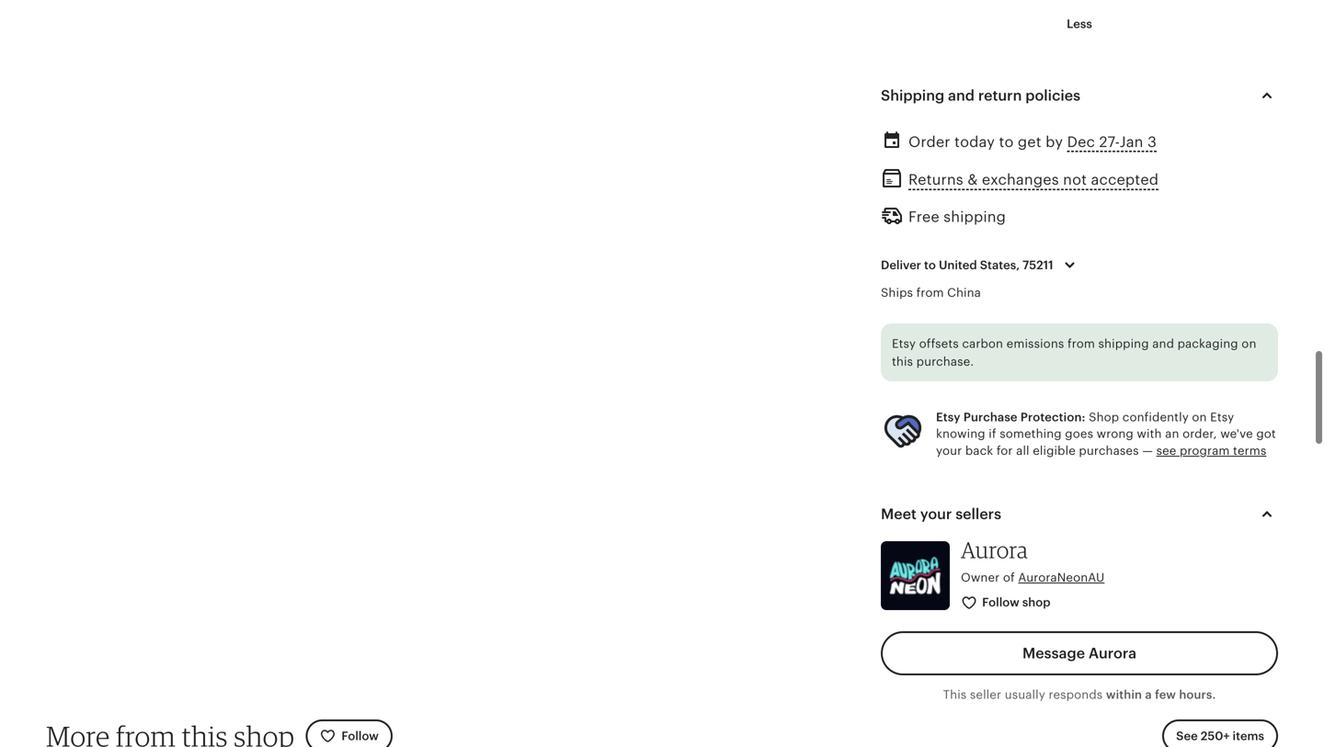 Task type: vqa. For each thing, say whether or not it's contained in the screenshot.
"View details of this review photo by Amanda Pepper"
no



Task type: locate. For each thing, give the bounding box(es) containing it.
0 vertical spatial follow
[[983, 596, 1020, 610]]

shipping up shop
[[1099, 337, 1150, 351]]

on inside shop confidently on etsy knowing if something goes wrong with an order, we've got your back for all eligible purchases —
[[1193, 411, 1208, 425]]

this
[[944, 688, 967, 702]]

today
[[955, 134, 996, 150]]

goes
[[1066, 428, 1094, 441]]

return
[[979, 87, 1023, 104]]

aurora up within
[[1089, 646, 1137, 662]]

to inside "dropdown button"
[[925, 259, 936, 272]]

deliver to united states, 75211
[[881, 259, 1054, 272]]

0 horizontal spatial and
[[949, 87, 975, 104]]

order,
[[1183, 428, 1218, 441]]

shipping
[[944, 209, 1007, 225], [1099, 337, 1150, 351]]

see
[[1177, 730, 1199, 744]]

program
[[1180, 444, 1231, 458]]

aurora
[[961, 537, 1029, 564], [1089, 646, 1137, 662]]

ships from china
[[881, 286, 982, 300]]

follow
[[983, 596, 1020, 610], [342, 730, 379, 744]]

1 horizontal spatial from
[[1068, 337, 1096, 351]]

etsy up we've
[[1211, 411, 1235, 425]]

less button
[[1054, 7, 1107, 41]]

1 horizontal spatial etsy
[[937, 411, 961, 425]]

—
[[1143, 444, 1154, 458]]

get
[[1018, 134, 1042, 150]]

and inside dropdown button
[[949, 87, 975, 104]]

hours.
[[1180, 688, 1217, 702]]

on inside 'etsy offsets carbon emissions from shipping and packaging on this purchase.'
[[1242, 337, 1257, 351]]

follow for follow
[[342, 730, 379, 744]]

0 horizontal spatial on
[[1193, 411, 1208, 425]]

and
[[949, 87, 975, 104], [1153, 337, 1175, 351]]

on right packaging
[[1242, 337, 1257, 351]]

your
[[937, 444, 963, 458], [921, 507, 953, 523]]

1 horizontal spatial on
[[1242, 337, 1257, 351]]

0 horizontal spatial to
[[925, 259, 936, 272]]

states,
[[981, 259, 1020, 272]]

0 vertical spatial on
[[1242, 337, 1257, 351]]

shipping and return policies
[[881, 87, 1081, 104]]

on
[[1242, 337, 1257, 351], [1193, 411, 1208, 425]]

deliver to united states, 75211 button
[[868, 246, 1095, 285]]

1 vertical spatial and
[[1153, 337, 1175, 351]]

etsy for etsy offsets carbon emissions from shipping and packaging on this purchase.
[[892, 337, 916, 351]]

aurora inside button
[[1089, 646, 1137, 662]]

etsy inside 'etsy offsets carbon emissions from shipping and packaging on this purchase.'
[[892, 337, 916, 351]]

0 vertical spatial and
[[949, 87, 975, 104]]

accepted
[[1092, 172, 1159, 188]]

0 horizontal spatial aurora
[[961, 537, 1029, 564]]

etsy purchase protection:
[[937, 411, 1086, 425]]

order
[[909, 134, 951, 150]]

0 horizontal spatial follow
[[342, 730, 379, 744]]

0 vertical spatial shipping
[[944, 209, 1007, 225]]

to up ships from china
[[925, 259, 936, 272]]

0 vertical spatial to
[[1000, 134, 1014, 150]]

less
[[1067, 17, 1093, 31]]

etsy for etsy purchase protection:
[[937, 411, 961, 425]]

see program terms link
[[1157, 444, 1267, 458]]

for
[[997, 444, 1014, 458]]

75211
[[1023, 259, 1054, 272]]

on up 'order,'
[[1193, 411, 1208, 425]]

and left packaging
[[1153, 337, 1175, 351]]

see
[[1157, 444, 1177, 458]]

1 horizontal spatial follow
[[983, 596, 1020, 610]]

2 horizontal spatial etsy
[[1211, 411, 1235, 425]]

your right meet
[[921, 507, 953, 523]]

1 vertical spatial aurora
[[1089, 646, 1137, 662]]

we've
[[1221, 428, 1254, 441]]

from right ships
[[917, 286, 945, 300]]

auroraneonau
[[1019, 571, 1105, 585]]

with
[[1138, 428, 1163, 441]]

message aurora button
[[881, 632, 1279, 676]]

aurora inside aurora owner of auroraneonau
[[961, 537, 1029, 564]]

1 vertical spatial your
[[921, 507, 953, 523]]

from right emissions
[[1068, 337, 1096, 351]]

see 250+ items
[[1177, 730, 1265, 744]]

1 vertical spatial on
[[1193, 411, 1208, 425]]

a
[[1146, 688, 1153, 702]]

something
[[1000, 428, 1062, 441]]

eligible
[[1033, 444, 1076, 458]]

see program terms
[[1157, 444, 1267, 458]]

to
[[1000, 134, 1014, 150], [925, 259, 936, 272]]

etsy up this
[[892, 337, 916, 351]]

responds
[[1049, 688, 1103, 702]]

1 horizontal spatial and
[[1153, 337, 1175, 351]]

0 horizontal spatial from
[[917, 286, 945, 300]]

by
[[1046, 134, 1064, 150]]

etsy up knowing
[[937, 411, 961, 425]]

meet
[[881, 507, 917, 523]]

3
[[1148, 134, 1157, 150]]

and left return
[[949, 87, 975, 104]]

meet your sellers button
[[865, 493, 1295, 537]]

from inside 'etsy offsets carbon emissions from shipping and packaging on this purchase.'
[[1068, 337, 1096, 351]]

dec 27-jan 3 button
[[1068, 129, 1157, 156]]

terms
[[1234, 444, 1267, 458]]

aurora up owner
[[961, 537, 1029, 564]]

follow shop button
[[948, 587, 1067, 621]]

etsy
[[892, 337, 916, 351], [937, 411, 961, 425], [1211, 411, 1235, 425]]

1 vertical spatial shipping
[[1099, 337, 1150, 351]]

meet your sellers
[[881, 507, 1002, 523]]

to left get
[[1000, 134, 1014, 150]]

1 vertical spatial from
[[1068, 337, 1096, 351]]

follow for follow shop
[[983, 596, 1020, 610]]

shipping
[[881, 87, 945, 104]]

offsets
[[920, 337, 959, 351]]

few
[[1156, 688, 1177, 702]]

your down knowing
[[937, 444, 963, 458]]

if
[[989, 428, 997, 441]]

0 horizontal spatial etsy
[[892, 337, 916, 351]]

0 vertical spatial aurora
[[961, 537, 1029, 564]]

1 vertical spatial to
[[925, 259, 936, 272]]

1 vertical spatial follow
[[342, 730, 379, 744]]

ships
[[881, 286, 914, 300]]

shipping down &
[[944, 209, 1007, 225]]

0 vertical spatial your
[[937, 444, 963, 458]]

1 horizontal spatial shipping
[[1099, 337, 1150, 351]]

items
[[1233, 730, 1265, 744]]

1 horizontal spatial aurora
[[1089, 646, 1137, 662]]



Task type: describe. For each thing, give the bounding box(es) containing it.
an
[[1166, 428, 1180, 441]]

of
[[1004, 571, 1016, 585]]

emissions
[[1007, 337, 1065, 351]]

order today to get by dec 27-jan 3
[[909, 134, 1157, 150]]

message aurora
[[1023, 646, 1137, 662]]

returns & exchanges not accepted
[[909, 172, 1159, 188]]

deliver
[[881, 259, 922, 272]]

free
[[909, 209, 940, 225]]

etsy inside shop confidently on etsy knowing if something goes wrong with an order, we've got your back for all eligible purchases —
[[1211, 411, 1235, 425]]

1 horizontal spatial to
[[1000, 134, 1014, 150]]

and inside 'etsy offsets carbon emissions from shipping and packaging on this purchase.'
[[1153, 337, 1175, 351]]

shop confidently on etsy knowing if something goes wrong with an order, we've got your back for all eligible purchases —
[[937, 411, 1277, 458]]

0 vertical spatial from
[[917, 286, 945, 300]]

see 250+ items link
[[1163, 720, 1279, 748]]

china
[[948, 286, 982, 300]]

follow button
[[306, 720, 393, 748]]

seller
[[971, 688, 1002, 702]]

follow shop
[[983, 596, 1051, 610]]

returns & exchanges not accepted button
[[909, 167, 1159, 194]]

shop
[[1023, 596, 1051, 610]]

dec
[[1068, 134, 1096, 150]]

policies
[[1026, 87, 1081, 104]]

knowing
[[937, 428, 986, 441]]

this seller usually responds within a few hours.
[[944, 688, 1217, 702]]

exchanges
[[983, 172, 1060, 188]]

got
[[1257, 428, 1277, 441]]

sellers
[[956, 507, 1002, 523]]

aurora image
[[881, 542, 950, 611]]

auroraneonau link
[[1019, 571, 1105, 585]]

within
[[1107, 688, 1143, 702]]

250+
[[1201, 730, 1230, 744]]

purchase
[[964, 411, 1018, 425]]

shipping inside 'etsy offsets carbon emissions from shipping and packaging on this purchase.'
[[1099, 337, 1150, 351]]

back
[[966, 444, 994, 458]]

wrong
[[1097, 428, 1134, 441]]

message
[[1023, 646, 1086, 662]]

protection:
[[1021, 411, 1086, 425]]

aurora owner of auroraneonau
[[961, 537, 1105, 585]]

shipping and return policies button
[[865, 74, 1295, 118]]

united
[[939, 259, 978, 272]]

returns
[[909, 172, 964, 188]]

etsy offsets carbon emissions from shipping and packaging on this purchase.
[[892, 337, 1257, 369]]

packaging
[[1178, 337, 1239, 351]]

carbon
[[963, 337, 1004, 351]]

all
[[1017, 444, 1030, 458]]

confidently
[[1123, 411, 1189, 425]]

your inside dropdown button
[[921, 507, 953, 523]]

jan
[[1120, 134, 1144, 150]]

free shipping
[[909, 209, 1007, 225]]

purchases
[[1080, 444, 1140, 458]]

owner
[[961, 571, 1000, 585]]

27-
[[1100, 134, 1120, 150]]

not
[[1064, 172, 1088, 188]]

purchase.
[[917, 355, 974, 369]]

your inside shop confidently on etsy knowing if something goes wrong with an order, we've got your back for all eligible purchases —
[[937, 444, 963, 458]]

0 horizontal spatial shipping
[[944, 209, 1007, 225]]

shop
[[1089, 411, 1120, 425]]

this
[[892, 355, 914, 369]]

usually
[[1005, 688, 1046, 702]]

&
[[968, 172, 979, 188]]



